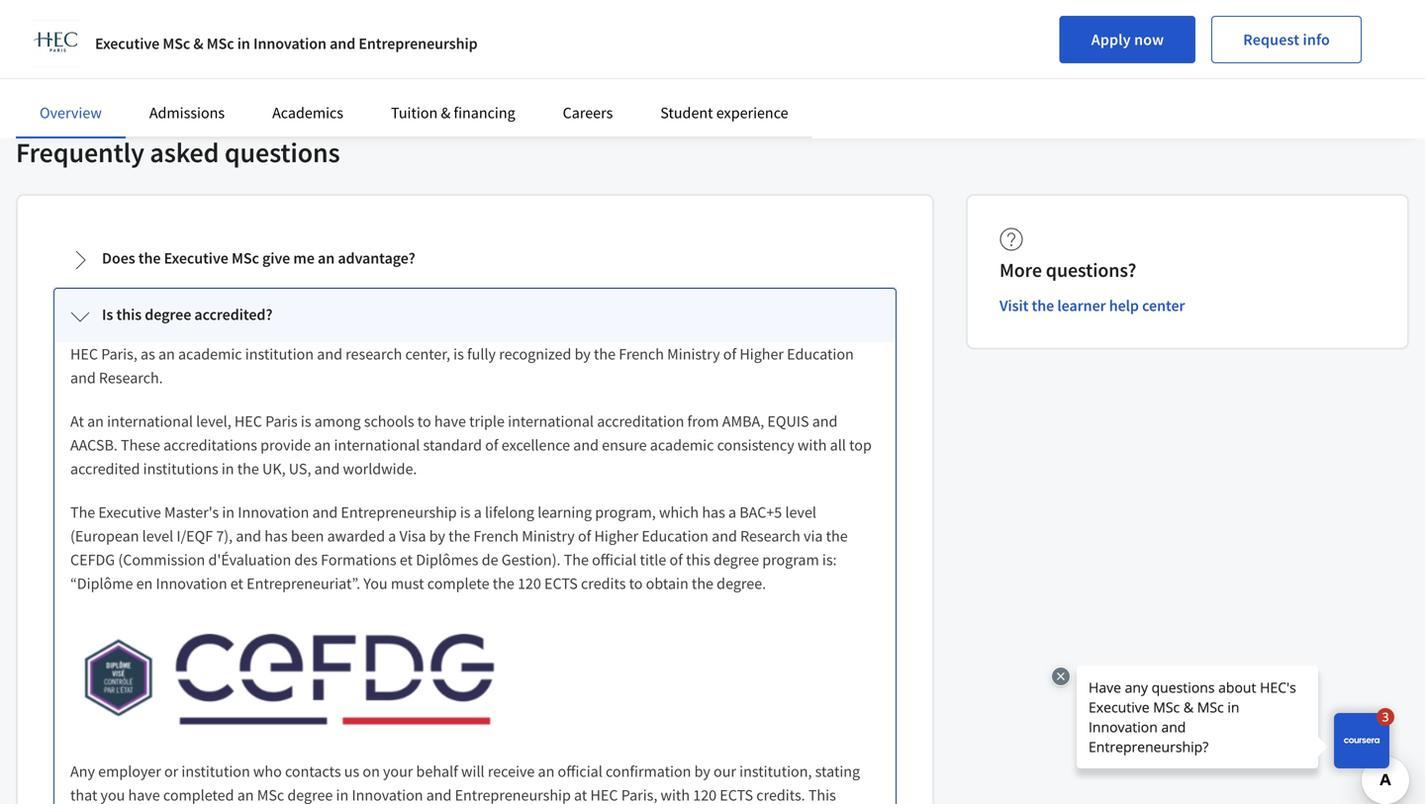 Task type: locate. For each thing, give the bounding box(es) containing it.
0 vertical spatial this
[[116, 305, 142, 325]]

higher down program,
[[594, 527, 639, 547]]

0 vertical spatial official
[[592, 551, 637, 570]]

1 horizontal spatial education
[[787, 345, 854, 364]]

does
[[102, 249, 135, 268]]

level up via
[[785, 503, 817, 523]]

is left lifelong
[[460, 503, 471, 523]]

0 vertical spatial institution
[[245, 345, 314, 364]]

2 vertical spatial degree
[[287, 786, 333, 805]]

2 horizontal spatial by
[[694, 762, 711, 782]]

institution,
[[740, 762, 812, 782]]

& up "admissions" "link"
[[193, 34, 204, 53]]

1 horizontal spatial french
[[619, 345, 664, 364]]

1 horizontal spatial international
[[334, 436, 420, 456]]

0 vertical spatial hec
[[70, 345, 98, 364]]

program,
[[595, 503, 656, 523]]

to down 'title' at the bottom left of the page
[[629, 574, 643, 594]]

this right is
[[116, 305, 142, 325]]

120 down the our
[[693, 786, 717, 805]]

hec paris, as an academic institution and research center, is fully recognized by the french ministry of higher education and research.
[[70, 345, 854, 388]]

that
[[70, 786, 97, 805]]

0 horizontal spatial &
[[193, 34, 204, 53]]

innovation
[[253, 34, 327, 53], [238, 503, 309, 523], [156, 574, 227, 594], [352, 786, 423, 805]]

degree up degree.
[[714, 551, 759, 570]]

of
[[723, 345, 737, 364], [485, 436, 498, 456], [578, 527, 591, 547], [670, 551, 683, 570]]

in
[[237, 34, 250, 53], [222, 460, 234, 479], [222, 503, 235, 523], [336, 786, 349, 805]]

entrepreneurship up tuition
[[359, 34, 478, 53]]

120 down gestion).
[[518, 574, 541, 594]]

1 vertical spatial official
[[558, 762, 603, 782]]

an right "me"
[[318, 249, 335, 268]]

with inside any employer or institution who contacts us on your behalf will receive an official confirmation by our institution, stating that you have completed an msc degree in innovation and entrepreneurship at hec paris, with 120 ects credits. thi
[[661, 786, 690, 805]]

who
[[253, 762, 282, 782]]

all
[[830, 436, 846, 456]]

more questions?
[[1000, 258, 1137, 283]]

1 horizontal spatial this
[[686, 551, 711, 570]]

1 vertical spatial french
[[474, 527, 519, 547]]

collapsed list
[[49, 228, 901, 805]]

triple
[[469, 412, 505, 432]]

paris, inside hec paris, as an academic institution and research center, is fully recognized by the french ministry of higher education and research.
[[101, 345, 137, 364]]

cefdg
[[70, 551, 115, 570]]

international up the excellence
[[508, 412, 594, 432]]

a left the visa
[[388, 527, 396, 547]]

ects down the our
[[720, 786, 753, 805]]

0 vertical spatial has
[[702, 503, 725, 523]]

official up "credits"
[[592, 551, 637, 570]]

an right at
[[87, 412, 104, 432]]

0 horizontal spatial et
[[230, 574, 243, 594]]

1 vertical spatial hec
[[234, 412, 262, 432]]

1 vertical spatial 120
[[693, 786, 717, 805]]

0 horizontal spatial ects
[[544, 574, 578, 594]]

1 vertical spatial ects
[[720, 786, 753, 805]]

the up "credits"
[[564, 551, 589, 570]]

experience
[[716, 103, 789, 123]]

higher inside hec paris, as an academic institution and research center, is fully recognized by the french ministry of higher education and research.
[[740, 345, 784, 364]]

paris, down confirmation
[[621, 786, 658, 805]]

1 horizontal spatial 120
[[693, 786, 717, 805]]

0 vertical spatial to
[[418, 412, 431, 432]]

by inside the executive master's in innovation and entrepreneurship is a lifelong learning program, which has a bac+5 level (european level i/eqf 7), and has been awarded a visa by the french ministry of higher education and research via the cefdg (commission d'évaluation des formations et diplômes de gestion). the official title of this degree program is: "diplôme en innovation et entrepreneuriat". you must complete the 120 ects credits to obtain the degree.
[[429, 527, 445, 547]]

by right recognized
[[575, 345, 591, 364]]

with inside at an international level, hec paris is among schools to have triple international accreditation from amba, equis and aacsb. these accreditations provide an international standard of excellence and ensure academic consistency with all top accredited institutions in the uk, us, and worldwide.
[[798, 436, 827, 456]]

0 horizontal spatial has
[[265, 527, 288, 547]]

the right does
[[138, 249, 161, 268]]

the up (european on the bottom of page
[[70, 503, 95, 523]]

0 horizontal spatial paris,
[[101, 345, 137, 364]]

2 vertical spatial entrepreneurship
[[455, 786, 571, 805]]

is
[[454, 345, 464, 364], [301, 412, 311, 432], [460, 503, 471, 523]]

is left the 'fully'
[[454, 345, 464, 364]]

institution up completed
[[182, 762, 250, 782]]

0 vertical spatial french
[[619, 345, 664, 364]]

1 horizontal spatial academic
[[650, 436, 714, 456]]

admissions link
[[149, 103, 225, 123]]

ministry inside hec paris, as an academic institution and research center, is fully recognized by the french ministry of higher education and research.
[[667, 345, 720, 364]]

0 vertical spatial &
[[193, 34, 204, 53]]

hec inside any employer or institution who contacts us on your behalf will receive an official confirmation by our institution, stating that you have completed an msc degree in innovation and entrepreneurship at hec paris, with 120 ects credits. thi
[[590, 786, 618, 805]]

1 vertical spatial education
[[642, 527, 709, 547]]

executive right the course
[[95, 34, 160, 53]]

1 vertical spatial paris,
[[621, 786, 658, 805]]

0 horizontal spatial level
[[142, 527, 173, 547]]

0 vertical spatial academic
[[178, 345, 242, 364]]

academic inside hec paris, as an academic institution and research center, is fully recognized by the french ministry of higher education and research.
[[178, 345, 242, 364]]

1 horizontal spatial with
[[798, 436, 827, 456]]

et up must
[[400, 551, 413, 570]]

the down de
[[493, 574, 515, 594]]

paris, up research.
[[101, 345, 137, 364]]

et
[[400, 551, 413, 570], [230, 574, 243, 594]]

financing
[[454, 103, 515, 123]]

an right receive
[[538, 762, 555, 782]]

120 inside the executive master's in innovation and entrepreneurship is a lifelong learning program, which has a bac+5 level (european level i/eqf 7), and has been awarded a visa by the french ministry of higher education and research via the cefdg (commission d'évaluation des formations et diplômes de gestion). the official title of this degree program is: "diplôme en innovation et entrepreneuriat". you must complete the 120 ects credits to obtain the degree.
[[518, 574, 541, 594]]

is right paris
[[301, 412, 311, 432]]

1 vertical spatial to
[[629, 574, 643, 594]]

entrepreneurship up the visa
[[341, 503, 457, 523]]

0 vertical spatial is
[[454, 345, 464, 364]]

the left uk,
[[237, 460, 259, 479]]

in inside at an international level, hec paris is among schools to have triple international accreditation from amba, equis and aacsb. these accreditations provide an international standard of excellence and ensure academic consistency with all top accredited institutions in the uk, us, and worldwide.
[[222, 460, 234, 479]]

1 horizontal spatial ects
[[720, 786, 753, 805]]

0 horizontal spatial higher
[[594, 527, 639, 547]]

0 horizontal spatial 120
[[518, 574, 541, 594]]

education
[[787, 345, 854, 364], [642, 527, 709, 547]]

more
[[1000, 258, 1042, 283]]

ministry
[[667, 345, 720, 364], [522, 527, 575, 547]]

1 horizontal spatial et
[[400, 551, 413, 570]]

us
[[344, 762, 360, 782]]

executive up (european on the bottom of page
[[98, 503, 161, 523]]

1 vertical spatial the
[[564, 551, 589, 570]]

entrepreneurship inside the executive master's in innovation and entrepreneurship is a lifelong learning program, which has a bac+5 level (european level i/eqf 7), and has been awarded a visa by the french ministry of higher education and research via the cefdg (commission d'évaluation des formations et diplômes de gestion). the official title of this degree program is: "diplôme en innovation et entrepreneuriat". you must complete the 120 ects credits to obtain the degree.
[[341, 503, 457, 523]]

1 vertical spatial by
[[429, 527, 445, 547]]

student experience link
[[661, 103, 789, 123]]

complete
[[427, 574, 490, 594]]

1 horizontal spatial paris,
[[621, 786, 658, 805]]

tuition & financing
[[391, 103, 515, 123]]

cefdg logo image
[[70, 616, 500, 741]]

academics
[[272, 103, 344, 123]]

education down which
[[642, 527, 709, 547]]

higher up amba,
[[740, 345, 784, 364]]

executive
[[95, 34, 160, 53], [164, 249, 228, 268], [98, 503, 161, 523]]

innovation inside any employer or institution who contacts us on your behalf will receive an official confirmation by our institution, stating that you have completed an msc degree in innovation and entrepreneurship at hec paris, with 120 ects credits. thi
[[352, 786, 423, 805]]

the right recognized
[[594, 345, 616, 364]]

by left the our
[[694, 762, 711, 782]]

0 horizontal spatial french
[[474, 527, 519, 547]]

0 vertical spatial paris,
[[101, 345, 137, 364]]

0 vertical spatial the
[[70, 503, 95, 523]]

i/eqf
[[177, 527, 213, 547]]

1 vertical spatial &
[[441, 103, 451, 123]]

0 horizontal spatial ministry
[[522, 527, 575, 547]]

hec left as
[[70, 345, 98, 364]]

degree
[[145, 305, 191, 325], [714, 551, 759, 570], [287, 786, 333, 805]]

have up standard
[[434, 412, 466, 432]]

degree up as
[[145, 305, 191, 325]]

learner
[[1058, 296, 1106, 316]]

been
[[291, 527, 324, 547]]

hec right at
[[590, 786, 618, 805]]

has right which
[[702, 503, 725, 523]]

0 vertical spatial ministry
[[667, 345, 720, 364]]

accredited?
[[194, 305, 273, 325]]

ects down gestion).
[[544, 574, 578, 594]]

2 horizontal spatial degree
[[714, 551, 759, 570]]

0 horizontal spatial this
[[116, 305, 142, 325]]

french inside hec paris, as an academic institution and research center, is fully recognized by the french ministry of higher education and research.
[[619, 345, 664, 364]]

1 vertical spatial entrepreneurship
[[341, 503, 457, 523]]

0 horizontal spatial have
[[128, 786, 160, 805]]

international up worldwide.
[[334, 436, 420, 456]]

0 vertical spatial with
[[798, 436, 827, 456]]

research.
[[99, 368, 163, 388]]

an
[[318, 249, 335, 268], [158, 345, 175, 364], [87, 412, 104, 432], [314, 436, 331, 456], [538, 762, 555, 782], [237, 786, 254, 805]]

course
[[40, 49, 80, 67]]

1 vertical spatial is
[[301, 412, 311, 432]]

official inside any employer or institution who contacts us on your behalf will receive an official confirmation by our institution, stating that you have completed an msc degree in innovation and entrepreneurship at hec paris, with 120 ects credits. thi
[[558, 762, 603, 782]]

1 horizontal spatial have
[[434, 412, 466, 432]]

0 vertical spatial education
[[787, 345, 854, 364]]

1 horizontal spatial &
[[441, 103, 451, 123]]

excellence
[[502, 436, 570, 456]]

1 horizontal spatial to
[[629, 574, 643, 594]]

120 inside any employer or institution who contacts us on your behalf will receive an official confirmation by our institution, stating that you have completed an msc degree in innovation and entrepreneurship at hec paris, with 120 ects credits. thi
[[693, 786, 717, 805]]

to
[[418, 412, 431, 432], [629, 574, 643, 594]]

the inside hec paris, as an academic institution and research center, is fully recognized by the french ministry of higher education and research.
[[594, 345, 616, 364]]

an right as
[[158, 345, 175, 364]]

entrepreneurship
[[359, 34, 478, 53], [341, 503, 457, 523], [455, 786, 571, 805]]

1 horizontal spatial has
[[702, 503, 725, 523]]

french inside the executive master's in innovation and entrepreneurship is a lifelong learning program, which has a bac+5 level (european level i/eqf 7), and has been awarded a visa by the french ministry of higher education and research via the cefdg (commission d'évaluation des formations et diplômes de gestion). the official title of this degree program is: "diplôme en innovation et entrepreneuriat". you must complete the 120 ects credits to obtain the degree.
[[474, 527, 519, 547]]

education inside hec paris, as an academic institution and research center, is fully recognized by the french ministry of higher education and research.
[[787, 345, 854, 364]]

ministry inside the executive master's in innovation and entrepreneurship is a lifelong learning program, which has a bac+5 level (european level i/eqf 7), and has been awarded a visa by the french ministry of higher education and research via the cefdg (commission d'évaluation des formations et diplômes de gestion). the official title of this degree program is: "diplôme en innovation et entrepreneuriat". you must complete the 120 ects credits to obtain the degree.
[[522, 527, 575, 547]]

frequently
[[16, 135, 144, 170]]

program
[[762, 551, 819, 570]]

1 vertical spatial institution
[[182, 762, 250, 782]]

0 vertical spatial degree
[[145, 305, 191, 325]]

with left all
[[798, 436, 827, 456]]

a left lifelong
[[474, 503, 482, 523]]

1 vertical spatial academic
[[650, 436, 714, 456]]

higher inside the executive master's in innovation and entrepreneurship is a lifelong learning program, which has a bac+5 level (european level i/eqf 7), and has been awarded a visa by the french ministry of higher education and research via the cefdg (commission d'évaluation des formations et diplômes de gestion). the official title of this degree program is: "diplôme en innovation et entrepreneuriat". you must complete the 120 ects credits to obtain the degree.
[[594, 527, 639, 547]]

advantage?
[[338, 249, 415, 268]]

us,
[[289, 460, 311, 479]]

which
[[659, 503, 699, 523]]

2 vertical spatial is
[[460, 503, 471, 523]]

0 horizontal spatial to
[[418, 412, 431, 432]]

executive inside dropdown button
[[164, 249, 228, 268]]

0 vertical spatial ects
[[544, 574, 578, 594]]

degree down the contacts on the bottom left of the page
[[287, 786, 333, 805]]

is inside hec paris, as an academic institution and research center, is fully recognized by the french ministry of higher education and research.
[[454, 345, 464, 364]]

& right tuition
[[441, 103, 451, 123]]

level up (commission
[[142, 527, 173, 547]]

0 horizontal spatial by
[[429, 527, 445, 547]]

formations
[[321, 551, 397, 570]]

amba,
[[722, 412, 764, 432]]

1 horizontal spatial degree
[[287, 786, 333, 805]]

entrepreneurship down receive
[[455, 786, 571, 805]]

academic down is this degree accredited?
[[178, 345, 242, 364]]

and inside any employer or institution who contacts us on your behalf will receive an official confirmation by our institution, stating that you have completed an msc degree in innovation and entrepreneurship at hec paris, with 120 ects credits. thi
[[426, 786, 452, 805]]

msc inside does the executive msc give me an advantage? dropdown button
[[232, 249, 259, 268]]

visit
[[1000, 296, 1029, 316]]

ministry up from
[[667, 345, 720, 364]]

1 vertical spatial degree
[[714, 551, 759, 570]]

with down confirmation
[[661, 786, 690, 805]]

ministry down learning
[[522, 527, 575, 547]]

1 horizontal spatial ministry
[[667, 345, 720, 364]]

of inside at an international level, hec paris is among schools to have triple international accreditation from amba, equis and aacsb. these accreditations provide an international standard of excellence and ensure academic consistency with all top accredited institutions in the uk, us, and worldwide.
[[485, 436, 498, 456]]

by right the visa
[[429, 527, 445, 547]]

ects
[[544, 574, 578, 594], [720, 786, 753, 805]]

1 horizontal spatial higher
[[740, 345, 784, 364]]

does the executive msc give me an advantage? button
[[54, 233, 896, 286]]

confirmation
[[606, 762, 691, 782]]

of down triple
[[485, 436, 498, 456]]

0 horizontal spatial academic
[[178, 345, 242, 364]]

1 vertical spatial have
[[128, 786, 160, 805]]

admissions
[[149, 103, 225, 123]]

to right the schools
[[418, 412, 431, 432]]

of up amba,
[[723, 345, 737, 364]]

official up at
[[558, 762, 603, 782]]

1 vertical spatial executive
[[164, 249, 228, 268]]

by inside hec paris, as an academic institution and research center, is fully recognized by the french ministry of higher education and research.
[[575, 345, 591, 364]]

help
[[1109, 296, 1139, 316]]

education inside the executive master's in innovation and entrepreneurship is a lifelong learning program, which has a bac+5 level (european level i/eqf 7), and has been awarded a visa by the french ministry of higher education and research via the cefdg (commission d'évaluation des formations et diplômes de gestion). the official title of this degree program is: "diplôme en innovation et entrepreneuriat". you must complete the 120 ects credits to obtain the degree.
[[642, 527, 709, 547]]

et down "d'évaluation" on the left bottom of page
[[230, 574, 243, 594]]

french up accreditation
[[619, 345, 664, 364]]

level
[[785, 503, 817, 523], [142, 527, 173, 547]]

degree.
[[717, 574, 766, 594]]

gestion).
[[502, 551, 561, 570]]

international up these
[[107, 412, 193, 432]]

msc
[[163, 34, 190, 53], [207, 34, 234, 53], [232, 249, 259, 268], [257, 786, 284, 805]]

120
[[518, 574, 541, 594], [693, 786, 717, 805]]

0 vertical spatial level
[[785, 503, 817, 523]]

the right obtain at the left of page
[[692, 574, 714, 594]]

has left been
[[265, 527, 288, 547]]

innovation down your
[[352, 786, 423, 805]]

a left bac+5
[[729, 503, 737, 523]]

1 vertical spatial et
[[230, 574, 243, 594]]

accreditation
[[597, 412, 684, 432]]

research
[[346, 345, 402, 364]]

by inside any employer or institution who contacts us on your behalf will receive an official confirmation by our institution, stating that you have completed an msc degree in innovation and entrepreneurship at hec paris, with 120 ects credits. thi
[[694, 762, 711, 782]]

executive up is this degree accredited?
[[164, 249, 228, 268]]

with
[[798, 436, 827, 456], [661, 786, 690, 805]]

0 vertical spatial higher
[[740, 345, 784, 364]]

french
[[619, 345, 664, 364], [474, 527, 519, 547]]

a
[[474, 503, 482, 523], [729, 503, 737, 523], [388, 527, 396, 547]]

fully
[[467, 345, 496, 364]]

hec left paris
[[234, 412, 262, 432]]

0 vertical spatial et
[[400, 551, 413, 570]]

2 vertical spatial executive
[[98, 503, 161, 523]]

have down employer
[[128, 786, 160, 805]]

0 vertical spatial 120
[[518, 574, 541, 594]]

1 horizontal spatial hec
[[234, 412, 262, 432]]

french up de
[[474, 527, 519, 547]]

2 horizontal spatial hec
[[590, 786, 618, 805]]

0 vertical spatial have
[[434, 412, 466, 432]]

of inside hec paris, as an academic institution and research center, is fully recognized by the french ministry of higher education and research.
[[723, 345, 737, 364]]

education up equis
[[787, 345, 854, 364]]

this up obtain at the left of page
[[686, 551, 711, 570]]

0 horizontal spatial with
[[661, 786, 690, 805]]

1 horizontal spatial by
[[575, 345, 591, 364]]

center,
[[405, 345, 450, 364]]

0 vertical spatial executive
[[95, 34, 160, 53]]

official
[[592, 551, 637, 570], [558, 762, 603, 782]]

an inside hec paris, as an academic institution and research center, is fully recognized by the french ministry of higher education and research.
[[158, 345, 175, 364]]

0 horizontal spatial international
[[107, 412, 193, 432]]

official inside the executive master's in innovation and entrepreneurship is a lifelong learning program, which has a bac+5 level (european level i/eqf 7), and has been awarded a visa by the french ministry of higher education and research via the cefdg (commission d'évaluation des formations et diplômes de gestion). the official title of this degree program is: "diplôme en innovation et entrepreneuriat". you must complete the 120 ects credits to obtain the degree.
[[592, 551, 637, 570]]

0 horizontal spatial degree
[[145, 305, 191, 325]]

1 vertical spatial this
[[686, 551, 711, 570]]

have
[[434, 412, 466, 432], [128, 786, 160, 805]]

1 vertical spatial with
[[661, 786, 690, 805]]

overview link
[[40, 103, 102, 123]]

credits
[[581, 574, 626, 594]]

by
[[575, 345, 591, 364], [429, 527, 445, 547], [694, 762, 711, 782]]

institution down accredited?
[[245, 345, 314, 364]]

2 horizontal spatial international
[[508, 412, 594, 432]]

2 vertical spatial by
[[694, 762, 711, 782]]

request
[[1244, 30, 1300, 49]]

accreditations
[[163, 436, 257, 456]]

academic down from
[[650, 436, 714, 456]]

0 horizontal spatial education
[[642, 527, 709, 547]]

0 vertical spatial by
[[575, 345, 591, 364]]

questions?
[[1046, 258, 1137, 283]]

1 horizontal spatial the
[[564, 551, 589, 570]]



Task type: vqa. For each thing, say whether or not it's contained in the screenshot.
Ministry
yes



Task type: describe. For each thing, give the bounding box(es) containing it.
title
[[640, 551, 667, 570]]

(commission
[[118, 551, 205, 570]]

degree inside is this degree accredited? dropdown button
[[145, 305, 191, 325]]

"diplôme
[[70, 574, 133, 594]]

any employer or institution who contacts us on your behalf will receive an official confirmation by our institution, stating that you have completed an msc degree in innovation and entrepreneurship at hec paris, with 120 ects credits. thi
[[70, 762, 860, 805]]

lifelong
[[485, 503, 535, 523]]

from
[[688, 412, 719, 432]]

accredited
[[70, 460, 140, 479]]

the executive master's in innovation and entrepreneurship is a lifelong learning program, which has a bac+5 level (european level i/eqf 7), and has been awarded a visa by the french ministry of higher education and research via the cefdg (commission d'évaluation des formations et diplômes de gestion). the official title of this degree program is: "diplôme en innovation et entrepreneuriat". you must complete the 120 ects credits to obtain the degree.
[[70, 503, 848, 594]]

executive msc & msc in innovation and entrepreneurship
[[95, 34, 478, 53]]

academic inside at an international level, hec paris is among schools to have triple international accreditation from amba, equis and aacsb. these accreditations provide an international standard of excellence and ensure academic consistency with all top accredited institutions in the uk, us, and worldwide.
[[650, 436, 714, 456]]

institution inside hec paris, as an academic institution and research center, is fully recognized by the french ministry of higher education and research.
[[245, 345, 314, 364]]

0 horizontal spatial the
[[70, 503, 95, 523]]

is
[[102, 305, 113, 325]]

diplômes
[[416, 551, 479, 570]]

7),
[[216, 527, 233, 547]]

at
[[574, 786, 587, 805]]

paris
[[265, 412, 298, 432]]

entrepreneuriat".
[[247, 574, 360, 594]]

of right 'title' at the bottom left of the page
[[670, 551, 683, 570]]

in inside any employer or institution who contacts us on your behalf will receive an official confirmation by our institution, stating that you have completed an msc degree in innovation and entrepreneurship at hec paris, with 120 ects credits. thi
[[336, 786, 349, 805]]

request info
[[1244, 30, 1330, 49]]

bac+5
[[740, 503, 782, 523]]

employer
[[98, 762, 161, 782]]

is this degree accredited?
[[102, 305, 273, 325]]

will
[[461, 762, 485, 782]]

completed
[[163, 786, 234, 805]]

among
[[315, 412, 361, 432]]

you
[[101, 786, 125, 805]]

is inside at an international level, hec paris is among schools to have triple international accreditation from amba, equis and aacsb. these accreditations provide an international standard of excellence and ensure academic consistency with all top accredited institutions in the uk, us, and worldwide.
[[301, 412, 311, 432]]

student experience
[[661, 103, 789, 123]]

consistency
[[717, 436, 795, 456]]

research
[[740, 527, 801, 547]]

(european
[[70, 527, 139, 547]]

now
[[1135, 30, 1164, 49]]

hec inside hec paris, as an academic institution and research center, is fully recognized by the french ministry of higher education and research.
[[70, 345, 98, 364]]

frequently asked questions
[[16, 135, 340, 170]]

in inside the executive master's in innovation and entrepreneurship is a lifelong learning program, which has a bac+5 level (european level i/eqf 7), and has been awarded a visa by the french ministry of higher education and research via the cefdg (commission d'évaluation des formations et diplômes de gestion). the official title of this degree program is: "diplôme en innovation et entrepreneuriat". you must complete the 120 ects credits to obtain the degree.
[[222, 503, 235, 523]]

visit the learner help center
[[1000, 296, 1185, 316]]

receive
[[488, 762, 535, 782]]

careers link
[[563, 103, 613, 123]]

equis
[[768, 412, 809, 432]]

stating
[[815, 762, 860, 782]]

ects inside any employer or institution who contacts us on your behalf will receive an official confirmation by our institution, stating that you have completed an msc degree in innovation and entrepreneurship at hec paris, with 120 ects credits. thi
[[720, 786, 753, 805]]

level,
[[196, 412, 231, 432]]

credits.
[[757, 786, 805, 805]]

0 horizontal spatial a
[[388, 527, 396, 547]]

standard
[[423, 436, 482, 456]]

institutions
[[143, 460, 218, 479]]

visit the learner help center link
[[1000, 296, 1185, 316]]

an down among
[[314, 436, 331, 456]]

hec inside at an international level, hec paris is among schools to have triple international accreditation from amba, equis and aacsb. these accreditations provide an international standard of excellence and ensure academic consistency with all top accredited institutions in the uk, us, and worldwide.
[[234, 412, 262, 432]]

1 vertical spatial level
[[142, 527, 173, 547]]

have inside any employer or institution who contacts us on your behalf will receive an official confirmation by our institution, stating that you have completed an msc degree in innovation and entrepreneurship at hec paris, with 120 ects credits. thi
[[128, 786, 160, 805]]

or
[[164, 762, 178, 782]]

0 vertical spatial entrepreneurship
[[359, 34, 478, 53]]

is inside the executive master's in innovation and entrepreneurship is a lifelong learning program, which has a bac+5 level (european level i/eqf 7), and has been awarded a visa by the french ministry of higher education and research via the cefdg (commission d'évaluation des formations et diplômes de gestion). the official title of this degree program is: "diplôme en innovation et entrepreneuriat". you must complete the 120 ects credits to obtain the degree.
[[460, 503, 471, 523]]

msc inside any employer or institution who contacts us on your behalf will receive an official confirmation by our institution, stating that you have completed an msc degree in innovation and entrepreneurship at hec paris, with 120 ects credits. thi
[[257, 786, 284, 805]]

must
[[391, 574, 424, 594]]

request info button
[[1212, 16, 1362, 63]]

ensure
[[602, 436, 647, 456]]

the right the visit
[[1032, 296, 1054, 316]]

·
[[34, 49, 37, 67]]

schools
[[364, 412, 414, 432]]

an down the who
[[237, 786, 254, 805]]

institution inside any employer or institution who contacts us on your behalf will receive an official confirmation by our institution, stating that you have completed an msc degree in innovation and entrepreneurship at hec paris, with 120 ects credits. thi
[[182, 762, 250, 782]]

degree inside the executive master's in innovation and entrepreneurship is a lifelong learning program, which has a bac+5 level (european level i/eqf 7), and has been awarded a visa by the french ministry of higher education and research via the cefdg (commission d'évaluation des formations et diplômes de gestion). the official title of this degree program is: "diplôme en innovation et entrepreneuriat". you must complete the 120 ects credits to obtain the degree.
[[714, 551, 759, 570]]

contacts
[[285, 762, 341, 782]]

as
[[141, 345, 155, 364]]

1 horizontal spatial a
[[474, 503, 482, 523]]

is:
[[823, 551, 837, 570]]

ects inside the executive master's in innovation and entrepreneurship is a lifelong learning program, which has a bac+5 level (european level i/eqf 7), and has been awarded a visa by the french ministry of higher education and research via the cefdg (commission d'évaluation des formations et diplômes de gestion). the official title of this degree program is: "diplôme en innovation et entrepreneuriat". you must complete the 120 ects credits to obtain the degree.
[[544, 574, 578, 594]]

your
[[383, 762, 413, 782]]

the inside at an international level, hec paris is among schools to have triple international accreditation from amba, equis and aacsb. these accreditations provide an international standard of excellence and ensure academic consistency with all top accredited institutions in the uk, us, and worldwide.
[[237, 460, 259, 479]]

d'évaluation
[[208, 551, 291, 570]]

1 vertical spatial has
[[265, 527, 288, 547]]

de
[[482, 551, 498, 570]]

learning
[[538, 503, 592, 523]]

provide
[[260, 436, 311, 456]]

visa
[[399, 527, 426, 547]]

recognized
[[499, 345, 572, 364]]

apply now button
[[1060, 16, 1196, 63]]

en
[[136, 574, 153, 594]]

center
[[1142, 296, 1185, 316]]

this inside the executive master's in innovation and entrepreneurship is a lifelong learning program, which has a bac+5 level (european level i/eqf 7), and has been awarded a visa by the french ministry of higher education and research via the cefdg (commission d'évaluation des formations et diplômes de gestion). the official title of this degree program is: "diplôme en innovation et entrepreneuriat". you must complete the 120 ects credits to obtain the degree.
[[686, 551, 711, 570]]

of down learning
[[578, 527, 591, 547]]

2 horizontal spatial a
[[729, 503, 737, 523]]

degree inside any employer or institution who contacts us on your behalf will receive an official confirmation by our institution, stating that you have completed an msc degree in innovation and entrepreneurship at hec paris, with 120 ects credits. thi
[[287, 786, 333, 805]]

apply
[[1092, 30, 1131, 49]]

academics link
[[272, 103, 344, 123]]

obtain
[[646, 574, 689, 594]]

tuition
[[391, 103, 438, 123]]

the right via
[[826, 527, 848, 547]]

innovation up academics link
[[253, 34, 327, 53]]

careers
[[563, 103, 613, 123]]

· course
[[34, 49, 80, 67]]

master's
[[164, 503, 219, 523]]

the up diplômes
[[449, 527, 470, 547]]

to inside the executive master's in innovation and entrepreneurship is a lifelong learning program, which has a bac+5 level (european level i/eqf 7), and has been awarded a visa by the french ministry of higher education and research via the cefdg (commission d'évaluation des formations et diplômes de gestion). the official title of this degree program is: "diplôme en innovation et entrepreneuriat". you must complete the 120 ects credits to obtain the degree.
[[629, 574, 643, 594]]

student
[[661, 103, 713, 123]]

this inside dropdown button
[[116, 305, 142, 325]]

paris, inside any employer or institution who contacts us on your behalf will receive an official confirmation by our institution, stating that you have completed an msc degree in innovation and entrepreneurship at hec paris, with 120 ects credits. thi
[[621, 786, 658, 805]]

the inside does the executive msc give me an advantage? dropdown button
[[138, 249, 161, 268]]

innovation down (commission
[[156, 574, 227, 594]]

an inside dropdown button
[[318, 249, 335, 268]]

entrepreneurship inside any employer or institution who contacts us on your behalf will receive an official confirmation by our institution, stating that you have completed an msc degree in innovation and entrepreneurship at hec paris, with 120 ects credits. thi
[[455, 786, 571, 805]]

at
[[70, 412, 84, 432]]

is this degree accredited? button
[[54, 289, 896, 343]]

hec paris logo image
[[32, 20, 79, 67]]

1 horizontal spatial level
[[785, 503, 817, 523]]

executive inside the executive master's in innovation and entrepreneurship is a lifelong learning program, which has a bac+5 level (european level i/eqf 7), and has been awarded a visa by the french ministry of higher education and research via the cefdg (commission d'évaluation des formations et diplômes de gestion). the official title of this degree program is: "diplôme en innovation et entrepreneuriat". you must complete the 120 ects credits to obtain the degree.
[[98, 503, 161, 523]]

innovation up been
[[238, 503, 309, 523]]

behalf
[[416, 762, 458, 782]]

these
[[121, 436, 160, 456]]

to inside at an international level, hec paris is among schools to have triple international accreditation from amba, equis and aacsb. these accreditations provide an international standard of excellence and ensure academic consistency with all top accredited institutions in the uk, us, and worldwide.
[[418, 412, 431, 432]]

you
[[364, 574, 388, 594]]

have inside at an international level, hec paris is among schools to have triple international accreditation from amba, equis and aacsb. these accreditations provide an international standard of excellence and ensure academic consistency with all top accredited institutions in the uk, us, and worldwide.
[[434, 412, 466, 432]]



